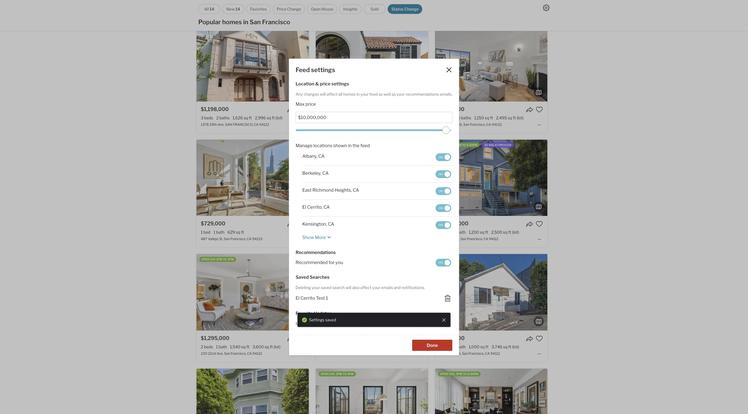 Task type: locate. For each thing, give the bounding box(es) containing it.
94124
[[379, 8, 389, 12]]

open left 1pm on the left bottom
[[201, 258, 209, 262]]

0 horizontal spatial as
[[379, 92, 383, 97]]

1 bath for $1,095,000
[[455, 230, 466, 235]]

open left thu, at the bottom right of the page
[[440, 373, 448, 376]]

as
[[379, 92, 383, 97], [392, 92, 396, 97]]

4 up open house
[[320, 1, 323, 6]]

sq right 629
[[236, 230, 240, 235]]

option group containing all
[[198, 4, 422, 14]]

photo of 9 powhattan ave, san francisco, ca 94110 image
[[204, 255, 316, 331], [316, 255, 428, 331], [428, 255, 541, 331]]

ft for 3,881 sq ft (lot)
[[391, 1, 394, 6]]

open down '9'
[[321, 373, 329, 376]]

0 horizontal spatial will
[[320, 92, 326, 97]]

ft right 2,500
[[508, 230, 511, 235]]

in down the 630 panorama dr, san francisco, ca 94131
[[243, 18, 248, 26]]

ft left 2,500
[[485, 230, 488, 235]]

francisco, for $595,000
[[469, 352, 484, 356]]

1 4 beds from the top
[[320, 1, 333, 6]]

status
[[391, 7, 404, 11]]

94121
[[253, 352, 262, 356]]

0 horizontal spatial favorite button image
[[417, 106, 424, 113]]

dr, for 3 baths
[[345, 8, 349, 12]]

0 vertical spatial affect
[[327, 92, 338, 97]]

or
[[337, 322, 341, 327]]

ft
[[249, 1, 252, 6], [271, 1, 274, 6], [369, 1, 372, 6], [391, 1, 394, 6], [249, 116, 252, 120], [272, 116, 275, 120], [490, 116, 493, 120], [513, 116, 516, 120], [241, 230, 244, 235], [485, 230, 488, 235], [508, 230, 511, 235], [247, 345, 250, 350], [270, 345, 273, 350], [486, 345, 489, 350], [508, 345, 511, 350]]

beds up lisbon at the bottom of the page
[[443, 230, 452, 235]]

manage locations shown in the feed
[[296, 143, 370, 149]]

option group
[[198, 4, 422, 14]]

3 up 630 on the left of the page
[[201, 1, 203, 6]]

searches
[[310, 275, 330, 280]]

sq right '1,540'
[[241, 345, 246, 350]]

0 vertical spatial will
[[320, 92, 326, 97]]

0 vertical spatial manage
[[296, 143, 313, 149]]

dr, right panorama
[[225, 8, 229, 12]]

ave, right 22nd
[[217, 352, 223, 356]]

ca
[[253, 8, 258, 12], [373, 8, 378, 12], [254, 123, 259, 127], [374, 123, 379, 127], [486, 123, 491, 127], [318, 154, 325, 159], [322, 171, 329, 176], [353, 188, 359, 193], [324, 205, 330, 210], [328, 222, 334, 227], [247, 237, 252, 242], [377, 237, 382, 242], [484, 237, 488, 242], [247, 352, 252, 356], [371, 352, 376, 356], [485, 352, 490, 356]]

change right price
[[287, 7, 301, 11]]

1 horizontal spatial francisco,
[[356, 237, 376, 242]]

1 manage from the top
[[296, 143, 313, 149]]

$1,898,000
[[320, 106, 349, 112]]

sq right 3,746
[[503, 345, 508, 350]]

sat, left 1pm on the left bottom
[[210, 258, 216, 262]]

ft for 3,600 sq ft (lot)
[[270, 345, 273, 350]]

4pm
[[347, 373, 354, 376]]

ft right the 2,495
[[513, 116, 516, 120]]

san right lisbon at the bottom of the page
[[461, 237, 467, 242]]

recommendations
[[406, 92, 439, 97]]

2pm for 4:30pm
[[455, 144, 462, 147]]

0 vertical spatial 94110
[[383, 237, 392, 242]]

bath
[[216, 230, 224, 235], [458, 230, 466, 235], [219, 345, 227, 350], [458, 345, 466, 350]]

0 horizontal spatial change
[[287, 7, 301, 11]]

2 up "25"
[[440, 230, 442, 235]]

manage for manage your favorites or edit your group settings.
[[296, 322, 310, 327]]

25
[[440, 237, 444, 242]]

3,881 sq ft (lot)
[[375, 1, 402, 6]]

0 horizontal spatial price
[[306, 102, 316, 107]]

1 horizontal spatial 14
[[236, 7, 240, 11]]

1 vertical spatial 2pm
[[336, 373, 342, 376]]

favorite button image for $1,198,000
[[297, 106, 304, 113]]

3d walkthrough down los
[[321, 144, 348, 147]]

0 horizontal spatial affect
[[327, 92, 338, 97]]

2 horizontal spatial favorite button checkbox
[[536, 336, 543, 343]]

3,600 sq ft (lot)
[[253, 345, 281, 350]]

sq right 1,626
[[244, 116, 248, 120]]

Max price slider range field
[[296, 127, 453, 134]]

favorite button checkbox
[[297, 106, 304, 113], [536, 106, 543, 113], [536, 221, 543, 228], [297, 336, 304, 343], [417, 336, 424, 343]]

0 vertical spatial in
[[243, 18, 248, 26]]

130 bridgeview dr, san francisco, ca 94124
[[320, 8, 389, 12]]

Favorites radio
[[246, 4, 271, 14]]

1 photo of 650 23rd ave, san francisco, ca 94121 image from the left
[[84, 369, 196, 415]]

sq right the 2,495
[[508, 116, 512, 120]]

photo of 220 dublin st, san francisco, ca 94112 image
[[323, 255, 435, 331], [435, 255, 548, 331], [548, 255, 660, 331]]

bath for $1,095,000
[[458, 230, 466, 235]]

(lot) right 3,600
[[274, 345, 281, 350]]

(lot)
[[275, 1, 282, 6], [395, 1, 402, 6], [276, 116, 283, 120], [517, 116, 524, 120], [512, 230, 519, 235], [274, 345, 281, 350], [512, 345, 519, 350]]

sq for 3,297
[[266, 1, 270, 6]]

2 4 beds from the top
[[320, 116, 333, 120]]

1,427
[[233, 1, 243, 6]]

show
[[302, 235, 314, 241]]

1 horizontal spatial sat,
[[329, 373, 335, 376]]

1 vertical spatial 94110
[[377, 352, 387, 356]]

(lot) right 3,746
[[512, 345, 519, 350]]

1 vertical spatial will
[[346, 286, 352, 290]]

ft left 3,600
[[247, 345, 250, 350]]

732
[[440, 123, 446, 127]]

0 horizontal spatial walkthrough
[[325, 144, 348, 147]]

sq for 3,746
[[503, 345, 508, 350]]

photo of 650 23rd ave, san francisco, ca 94121 image
[[84, 369, 196, 415], [196, 369, 309, 415], [309, 369, 421, 415]]

0 vertical spatial settings
[[311, 66, 335, 74]]

settings up all
[[332, 81, 349, 87]]

2 baths up 29th
[[216, 116, 230, 120]]

all
[[204, 7, 209, 11]]

change for status change
[[405, 7, 419, 11]]

ave, right powhattan
[[341, 352, 348, 356]]

3 beds for 1,626 sq ft
[[201, 116, 213, 120]]

1 horizontal spatial favorite button image
[[536, 336, 543, 343]]

sq for 2,282
[[364, 1, 368, 6]]

1 vertical spatial saved
[[325, 318, 336, 323]]

beds up 22nd
[[204, 345, 213, 350]]

0 horizontal spatial 2pm
[[336, 373, 342, 376]]

favorite button image
[[417, 106, 424, 113], [536, 336, 543, 343]]

st, for $595,000
[[457, 352, 461, 356]]

3 baths
[[336, 1, 349, 6]]

3 photo of 1378 29th ave, san francisco, ca 94122 image from the left
[[309, 25, 421, 102]]

2 beds up 230 at the bottom
[[201, 345, 213, 350]]

1 horizontal spatial favorite button checkbox
[[417, 106, 424, 113]]

your down the saved searches
[[312, 286, 320, 290]]

your right well
[[397, 92, 405, 97]]

0 horizontal spatial homes
[[222, 18, 242, 26]]

baths for 1,626 sq ft
[[219, 116, 230, 120]]

san for 732 shields st, san francisco, ca 94132
[[463, 123, 469, 127]]

$599,000
[[320, 336, 345, 342]]

1,150 sq ft
[[474, 116, 493, 120]]

1 14 from the left
[[210, 7, 214, 11]]

2 vertical spatial in
[[348, 143, 352, 149]]

cerrito,
[[307, 205, 323, 210]]

1 up vallejo
[[214, 230, 215, 235]]

1 horizontal spatial el
[[302, 205, 306, 210]]

2 3 beds from the top
[[201, 116, 213, 120]]

0 vertical spatial el
[[302, 205, 306, 210]]

1 vertical spatial homes
[[343, 92, 356, 97]]

homes right all
[[343, 92, 356, 97]]

also
[[352, 286, 360, 290]]

0 vertical spatial 2pm
[[455, 144, 462, 147]]

0 vertical spatial 4 beds
[[320, 1, 333, 6]]

2 photo of 1378 29th ave, san francisco, ca 94122 image from the left
[[196, 25, 309, 102]]

sq right 3,297
[[266, 1, 270, 6]]

2,996
[[255, 116, 266, 120]]

san for st,
[[348, 237, 355, 242]]

2 2 baths from the top
[[216, 116, 230, 120]]

all 14
[[204, 7, 214, 11]]

1 for $1,095,000
[[455, 230, 457, 235]]

3d right 4:30pm in the right top of the page
[[484, 144, 488, 147]]

dr,
[[225, 8, 229, 12], [345, 8, 349, 12], [346, 123, 350, 127]]

1 horizontal spatial san
[[348, 237, 355, 242]]

beds up house at the left top of page
[[324, 1, 333, 6]]

1 vertical spatial price
[[306, 102, 316, 107]]

3pm
[[227, 258, 234, 262]]

group settings. link
[[358, 322, 386, 327]]

will down location & price settings
[[320, 92, 326, 97]]

sq up 94122
[[267, 116, 271, 120]]

1 down $1,095,000
[[455, 230, 457, 235]]

bath for $729,000
[[216, 230, 224, 235]]

as right well
[[392, 92, 396, 97]]

change inside radio
[[405, 7, 419, 11]]

bath up 220 dublin st, san francisco, ca 94112
[[458, 345, 466, 350]]

3 photo of 732 shields st, san francisco, ca 94132 image from the left
[[548, 25, 660, 102]]

0 vertical spatial sat,
[[449, 144, 455, 147]]

favorite button checkbox
[[417, 106, 424, 113], [297, 221, 304, 228], [536, 336, 543, 343]]

1 vertical spatial manage
[[296, 322, 310, 327]]

2 photo of 1520 alabama st, san francisco, ca 94110 image from the left
[[316, 140, 428, 216]]

2 up 29th
[[216, 116, 219, 120]]

group
[[359, 322, 370, 327]]

14 inside all option
[[210, 7, 214, 11]]

1 for $1,295,000
[[216, 345, 218, 350]]

favorite button checkbox for $878,000
[[536, 106, 543, 113]]

favorite updates
[[296, 311, 332, 317]]

favorite button image for $878,000
[[536, 106, 543, 113]]

sq for 3,881
[[386, 1, 390, 6]]

dr, down 3 baths
[[345, 8, 349, 12]]

san right powhattan
[[348, 352, 354, 356]]

2 beds for $1,295,000
[[201, 345, 213, 350]]

2 baths
[[216, 1, 230, 6], [216, 116, 230, 120]]

francisco,
[[237, 8, 252, 12], [357, 8, 372, 12], [358, 123, 373, 127], [470, 123, 486, 127], [231, 237, 246, 242], [467, 237, 483, 242], [231, 352, 246, 356], [355, 352, 371, 356], [469, 352, 484, 356]]

3 for 2,996 sq ft (lot)
[[201, 116, 203, 120]]

1 2 baths from the top
[[216, 1, 230, 6]]

0 horizontal spatial favorite button checkbox
[[297, 221, 304, 228]]

2pm left 4:30pm in the right top of the page
[[455, 144, 462, 147]]

ft up sold
[[369, 1, 372, 6]]

san right palmos
[[351, 123, 357, 127]]

All radio
[[198, 4, 220, 14]]

1 vertical spatial favorite button image
[[536, 336, 543, 343]]

1 bath up dublin
[[455, 345, 466, 350]]

to
[[462, 144, 466, 147], [223, 258, 227, 262], [343, 373, 347, 376], [463, 373, 467, 376]]

94112
[[489, 237, 499, 242], [491, 352, 500, 356]]

2 horizontal spatial sat,
[[449, 144, 455, 147]]

san for 130 bridgeview dr, san francisco, ca 94124
[[350, 8, 356, 12]]

2 photo of 220 dublin st, san francisco, ca 94112 image from the left
[[435, 255, 548, 331]]

0 horizontal spatial 14
[[210, 7, 214, 11]]

(lot) for $1,198,000
[[276, 116, 283, 120]]

photo of 25 lisbon st, san francisco, ca 94112 image
[[323, 140, 435, 216], [435, 140, 548, 216], [548, 140, 660, 216]]

487
[[201, 237, 207, 242]]

homes down the 630 panorama dr, san francisco, ca 94131
[[222, 18, 242, 26]]

0 horizontal spatial san
[[225, 123, 232, 127]]

0 vertical spatial favorite button image
[[417, 106, 424, 113]]

st, for $878,000
[[459, 123, 463, 127]]

0 horizontal spatial in
[[243, 18, 248, 26]]

630 panorama dr, san francisco, ca 94131
[[201, 8, 268, 12]]

bath up vallejo
[[216, 230, 224, 235]]

1 vertical spatial francisco,
[[356, 237, 376, 242]]

3 photo of 487 vallejo st, san francisco, ca 94133 image from the left
[[309, 140, 421, 216]]

94112 down 2,500
[[489, 237, 499, 242]]

1 photo of 25 lisbon st, san francisco, ca 94112 image from the left
[[323, 140, 435, 216]]

ave, for $1,295,000
[[217, 352, 223, 356]]

1 vertical spatial 94112
[[491, 352, 500, 356]]

1 horizontal spatial 3d walkthrough
[[484, 144, 512, 147]]

to right 5pm
[[463, 373, 467, 376]]

favorites
[[320, 322, 336, 327]]

1 horizontal spatial as
[[392, 92, 396, 97]]

2 photo of 9 powhattan ave, san francisco, ca 94110 image from the left
[[316, 255, 428, 331]]

1 photo of 230 22nd ave, san francisco, ca 94121 image from the left
[[84, 255, 196, 331]]

1 vertical spatial in
[[357, 92, 360, 97]]

francisco, for 94122
[[233, 123, 253, 127]]

san for ave,
[[225, 123, 232, 127]]

$1,095,000
[[440, 221, 469, 227]]

change right status
[[405, 7, 419, 11]]

1 for $729,000
[[214, 230, 215, 235]]

ft for 1,200 sq ft
[[485, 230, 488, 235]]

2 4 from the top
[[320, 116, 323, 120]]

0 vertical spatial francisco,
[[233, 123, 253, 127]]

st, right vallejo
[[219, 237, 223, 242]]

1 bath up vallejo
[[214, 230, 224, 235]]

berkeley,
[[302, 171, 322, 176]]

New radio
[[222, 4, 244, 14]]

favorite button image
[[297, 106, 304, 113], [536, 106, 543, 113], [297, 221, 304, 228], [536, 221, 543, 228], [297, 336, 304, 343], [417, 336, 424, 343]]

ft right 3,746
[[508, 345, 511, 350]]

st,
[[459, 123, 463, 127], [219, 237, 223, 242], [344, 237, 348, 242], [456, 237, 460, 242], [457, 352, 461, 356]]

san
[[225, 123, 232, 127], [348, 237, 355, 242]]

favorites
[[250, 7, 267, 11]]

2 as from the left
[[392, 92, 396, 97]]

cerrito
[[301, 296, 315, 301]]

1 3 beds from the top
[[201, 1, 213, 6]]

favorite button image for $595,000
[[536, 336, 543, 343]]

94112 for $595,000
[[491, 352, 500, 356]]

0 vertical spatial 3 beds
[[201, 1, 213, 6]]

4 beds up the 657
[[320, 116, 333, 120]]

francisco, for $878,000
[[470, 123, 486, 127]]

st, right dublin
[[457, 352, 461, 356]]

0 vertical spatial 2 baths
[[216, 1, 230, 6]]

alabama
[[329, 237, 343, 242]]

629 sq ft
[[228, 230, 244, 235]]

2 for $1,095,000
[[440, 230, 442, 235]]

ft left 2,996
[[249, 116, 252, 120]]

favorite button checkbox for $729,000
[[297, 221, 304, 228]]

Price Change radio
[[273, 4, 305, 14]]

Sold radio
[[364, 4, 386, 14]]

san for 230 22nd ave, san francisco, ca 94121
[[224, 352, 230, 356]]

sq for 2,996
[[267, 116, 271, 120]]

settings
[[311, 66, 335, 74], [332, 81, 349, 87]]

220
[[440, 352, 446, 356]]

feed right the
[[361, 143, 370, 149]]

5pm
[[456, 373, 463, 376]]

1 up dublin
[[455, 345, 457, 350]]

sat, left 4:30pm in the right top of the page
[[449, 144, 455, 147]]

ft left 3,746
[[486, 345, 489, 350]]

los
[[327, 123, 333, 127]]

baths for 1,427 sq ft
[[219, 1, 230, 6]]

1 vertical spatial sat,
[[210, 258, 216, 262]]

1 photo of 9 powhattan ave, san francisco, ca 94110 image from the left
[[204, 255, 316, 331]]

st, right lisbon at the bottom of the page
[[456, 237, 460, 242]]

dublin
[[447, 352, 457, 356]]

photo of 732 shields st, san francisco, ca 94132 image
[[323, 25, 435, 102], [435, 25, 548, 102], [548, 25, 660, 102]]

richmond
[[313, 188, 334, 193]]

open for open thu, 5pm to 6:30pm
[[440, 373, 448, 376]]

favorite button checkbox for $1,898,000
[[417, 106, 424, 113]]

ft for 2,500 sq ft (lot)
[[508, 230, 511, 235]]

baths up new
[[219, 1, 230, 6]]

0 horizontal spatial francisco,
[[233, 123, 253, 127]]

ft for 1,150 sq ft
[[490, 116, 493, 120]]

your left the emails
[[372, 286, 381, 290]]

2 photo of 25 lisbon st, san francisco, ca 94112 image from the left
[[435, 140, 548, 216]]

1 photo of 487 vallejo st, san francisco, ca 94133 image from the left
[[84, 140, 196, 216]]

220 dublin st, san francisco, ca 94112
[[440, 352, 500, 356]]

6:30pm
[[468, 373, 478, 376]]

east
[[302, 188, 312, 193]]

el left "cerrito,"
[[302, 205, 306, 210]]

change inside option
[[287, 7, 301, 11]]

0 horizontal spatial 3d walkthrough
[[321, 144, 348, 147]]

any changes will affect all homes in your feed as well as your recommendations emails.
[[296, 92, 453, 97]]

photo of 230 22nd ave, san francisco, ca 94121 image
[[84, 255, 196, 331], [196, 255, 309, 331], [309, 255, 421, 331]]

0 vertical spatial 4
[[320, 1, 323, 6]]

1 horizontal spatial change
[[405, 7, 419, 11]]

san down 2,282
[[350, 8, 356, 12]]

heights,
[[335, 188, 352, 193]]

ft for 2,996 sq ft (lot)
[[272, 116, 275, 120]]

1 vertical spatial san
[[348, 237, 355, 242]]

in
[[243, 18, 248, 26], [357, 92, 360, 97], [348, 143, 352, 149]]

photo of 631 ofarrell st #1606, san francisco, ca 94109 image
[[204, 369, 316, 415], [316, 369, 428, 415], [428, 369, 541, 415]]

ft right 3,600
[[270, 345, 273, 350]]

14 for new 14
[[236, 7, 240, 11]]

saved
[[296, 275, 309, 280]]

1 bath down $1,295,000
[[216, 345, 227, 350]]

change for price change
[[287, 7, 301, 11]]

1 photo of 657 los palmos dr, san francisco, ca 94127 image from the left
[[204, 25, 316, 102]]

2 change from the left
[[405, 7, 419, 11]]

open sat, 2pm to 4:30pm
[[440, 144, 478, 147]]

updates
[[314, 311, 332, 317]]

sq for 1,626
[[244, 116, 248, 120]]

1 change from the left
[[287, 7, 301, 11]]

0 horizontal spatial el
[[296, 296, 300, 301]]

photo of 1378 29th ave, san francisco, ca 94122 image
[[84, 25, 196, 102], [196, 25, 309, 102], [309, 25, 421, 102]]

0 horizontal spatial 3d
[[321, 144, 325, 147]]

sq for 2,495
[[508, 116, 512, 120]]

albany, ca
[[302, 154, 325, 159]]

9 powhattan ave, san francisco, ca 94110
[[320, 352, 387, 356]]

sq for 1,200
[[480, 230, 484, 235]]

ft right 629
[[241, 230, 244, 235]]

to for 6:30pm
[[463, 373, 467, 376]]

1,000
[[469, 345, 480, 350]]

1 vertical spatial 4 beds
[[320, 116, 333, 120]]

1 bath
[[214, 230, 224, 235], [455, 230, 466, 235], [216, 345, 227, 350], [455, 345, 466, 350]]

sq for 3,600
[[265, 345, 269, 350]]

sat, for $1,095,000
[[449, 144, 455, 147]]

in left the
[[348, 143, 352, 149]]

2 vertical spatial favorite button checkbox
[[536, 336, 543, 343]]

to for 4pm
[[343, 373, 347, 376]]

1 vertical spatial favorite button checkbox
[[297, 221, 304, 228]]

san right 29th
[[225, 123, 232, 127]]

2 14 from the left
[[236, 7, 240, 11]]

1 horizontal spatial homes
[[343, 92, 356, 97]]

saved left or
[[325, 318, 336, 323]]

4 beds
[[320, 1, 333, 6], [320, 116, 333, 120]]

photo of 487 vallejo st, san francisco, ca 94133 image
[[84, 140, 196, 216], [196, 140, 309, 216], [309, 140, 421, 216]]

edit
[[342, 322, 349, 327]]

sq right 2,500
[[503, 230, 508, 235]]

baths for 1,150 sq ft
[[461, 116, 471, 120]]

3 photo of 631 ofarrell st #1606, san francisco, ca 94109 image from the left
[[428, 369, 541, 415]]

1 horizontal spatial 3d
[[484, 144, 488, 147]]

2 3d from the left
[[484, 144, 488, 147]]

san
[[230, 8, 236, 12], [350, 8, 356, 12], [250, 18, 261, 26], [351, 123, 357, 127], [463, 123, 469, 127], [224, 237, 230, 242], [461, 237, 467, 242], [224, 352, 230, 356], [348, 352, 354, 356], [462, 352, 468, 356]]

photo of 657 los palmos dr, san francisco, ca 94127 image
[[204, 25, 316, 102], [316, 25, 428, 102], [428, 25, 541, 102]]

show more link
[[302, 233, 333, 241]]

ft right 3,297
[[271, 1, 274, 6]]

14 inside the new radio
[[236, 7, 240, 11]]

0 vertical spatial favorite button checkbox
[[417, 106, 424, 113]]

3 photo of 801 38th ave, san francisco, ca 94121 image from the left
[[548, 369, 660, 415]]

francisco, for 94110
[[356, 237, 376, 242]]

2 horizontal spatial in
[[357, 92, 360, 97]]

bed
[[204, 230, 211, 235]]

2 manage from the top
[[296, 322, 310, 327]]

affect right also
[[361, 286, 372, 290]]

bath for $595,000
[[458, 345, 466, 350]]

94122
[[259, 123, 269, 127]]

0 horizontal spatial sat,
[[210, 258, 216, 262]]

affect left all
[[327, 92, 338, 97]]

1 vertical spatial 2 baths
[[216, 116, 230, 120]]

2pm left 4pm
[[336, 373, 342, 376]]

0 vertical spatial price
[[320, 81, 331, 87]]

photo of 801 38th ave, san francisco, ca 94121 image
[[323, 369, 435, 415], [435, 369, 548, 415], [548, 369, 660, 415]]

sq right 3,600
[[265, 345, 269, 350]]

to for 3pm
[[223, 258, 227, 262]]

1 horizontal spatial 2pm
[[455, 144, 462, 147]]

bath up 230 22nd ave, san francisco, ca 94121
[[219, 345, 227, 350]]

2 baths for 1,626
[[216, 116, 230, 120]]

230
[[201, 352, 207, 356]]

el cerrito, ca
[[302, 205, 330, 210]]

will left also
[[346, 286, 352, 290]]

the
[[353, 143, 360, 149]]

saved up test
[[321, 286, 332, 290]]

thu,
[[449, 373, 456, 376]]

your right edit
[[350, 322, 358, 327]]

2 beds for $595,000
[[440, 345, 452, 350]]

1 bed
[[201, 230, 211, 235]]

14
[[210, 7, 214, 11], [236, 7, 240, 11]]

1 vertical spatial feed
[[361, 143, 370, 149]]

el left cerrito
[[296, 296, 300, 301]]

1 vertical spatial el
[[296, 296, 300, 301]]

1 vertical spatial affect
[[361, 286, 372, 290]]

favorite button image for $1,295,000
[[297, 336, 304, 343]]

3 photo of 9 powhattan ave, san francisco, ca 94110 image from the left
[[428, 255, 541, 331]]

94112 down 3,746
[[491, 352, 500, 356]]

1 vertical spatial 4
[[320, 116, 323, 120]]

beds up dublin
[[443, 345, 452, 350]]

3d up albany, ca
[[321, 144, 325, 147]]

1 horizontal spatial walkthrough
[[489, 144, 512, 147]]

2 photo of 230 22nd ave, san francisco, ca 94121 image from the left
[[196, 255, 309, 331]]

san right alabama at the bottom left of the page
[[348, 237, 355, 242]]

0 vertical spatial san
[[225, 123, 232, 127]]

beds for $595,000
[[443, 345, 452, 350]]

francisco, for $729,000
[[231, 237, 246, 242]]

29th
[[210, 123, 217, 127]]

1 walkthrough from the left
[[325, 144, 348, 147]]

affect
[[327, 92, 338, 97], [361, 286, 372, 290]]

feed left well
[[370, 92, 378, 97]]

photo of 1520 alabama st, san francisco, ca 94110 image
[[204, 140, 316, 216], [316, 140, 428, 216], [428, 140, 541, 216]]

1 vertical spatial 3 beds
[[201, 116, 213, 120]]

0 vertical spatial 94112
[[489, 237, 499, 242]]

1 down $1,295,000
[[216, 345, 218, 350]]

dr, for 2 baths
[[225, 8, 229, 12]]

bath up 25 lisbon st, san francisco, ca 94112
[[458, 230, 466, 235]]

open sat, 2pm to 4pm
[[321, 373, 354, 376]]

3 photo of 230 22nd ave, san francisco, ca 94121 image from the left
[[309, 255, 421, 331]]

ave, for $1,198,000
[[218, 123, 224, 127]]

favorite button image for $1,898,000
[[417, 106, 424, 113]]

favorite button checkbox for $599,000
[[417, 336, 424, 343]]



Task type: vqa. For each thing, say whether or not it's contained in the screenshot.
the bottom '2 baths'
yes



Task type: describe. For each thing, give the bounding box(es) containing it.
francisco, for $1,295,000
[[231, 352, 246, 356]]

94112 for $1,095,000
[[489, 237, 499, 242]]

1 photo of 801 38th ave, san francisco, ca 94121 image from the left
[[323, 369, 435, 415]]

sat, for $1,295,000
[[210, 258, 216, 262]]

1 vertical spatial settings
[[332, 81, 349, 87]]

3,297
[[255, 1, 265, 6]]

&
[[315, 81, 319, 87]]

francisco, for $599,000
[[355, 352, 371, 356]]

2 3d walkthrough from the left
[[484, 144, 512, 147]]

487 vallejo st, san francisco, ca 94133
[[201, 237, 263, 242]]

2 walkthrough from the left
[[489, 144, 512, 147]]

sq for 1,427
[[243, 1, 248, 6]]

price
[[277, 7, 286, 11]]

more
[[315, 235, 326, 241]]

favorite button image for $729,000
[[297, 221, 304, 228]]

14 for all 14
[[210, 7, 214, 11]]

3 photo of 220 dublin st, san francisco, ca 94112 image from the left
[[548, 255, 660, 331]]

3,746 sq ft (lot)
[[492, 345, 519, 350]]

3,746
[[492, 345, 502, 350]]

manage your favorites or edit your group settings.
[[296, 322, 386, 327]]

1 right test
[[326, 296, 328, 301]]

94110 for 1520 alabama st, san francisco, ca 94110
[[383, 237, 392, 242]]

1 4 from the top
[[320, 1, 323, 6]]

done button
[[412, 341, 453, 352]]

ft for 2,495 sq ft (lot)
[[513, 116, 516, 120]]

manage for manage locations shown in the feed
[[296, 143, 313, 149]]

ft for 629 sq ft
[[241, 230, 244, 235]]

732 shields st, san francisco, ca 94132
[[440, 123, 502, 127]]

and
[[394, 286, 401, 290]]

2,495
[[496, 116, 507, 120]]

3 photo of 650 23rd ave, san francisco, ca 94121 image from the left
[[309, 369, 421, 415]]

(lot) up price
[[275, 1, 282, 6]]

dr, right palmos
[[346, 123, 350, 127]]

insights
[[343, 7, 358, 11]]

shown
[[333, 143, 347, 149]]

1 photo of 1520 alabama st, san francisco, ca 94110 image from the left
[[204, 140, 316, 216]]

2 for $1,295,000
[[201, 345, 203, 350]]

bridgeview
[[327, 8, 345, 12]]

saved inside section
[[325, 318, 336, 323]]

2 up panorama
[[216, 1, 219, 6]]

0 vertical spatial feed
[[370, 92, 378, 97]]

2 vertical spatial sat,
[[329, 373, 335, 376]]

st, for $1,095,000
[[456, 237, 460, 242]]

ft for 3,297 sq ft (lot)
[[271, 1, 274, 6]]

1.5
[[455, 116, 460, 120]]

$2,300,000
[[320, 221, 350, 227]]

1 left bed
[[201, 230, 203, 235]]

albany,
[[302, 154, 317, 159]]

ft for 3,746 sq ft (lot)
[[508, 345, 511, 350]]

sq for 1,540
[[241, 345, 246, 350]]

Max price input text field
[[298, 115, 450, 120]]

favorites link
[[319, 322, 337, 327]]

1 photo of 732 shields st, san francisco, ca 94132 image from the left
[[323, 25, 435, 102]]

favorite button checkbox for $1,295,000
[[297, 336, 304, 343]]

2 photo of 650 23rd ave, san francisco, ca 94121 image from the left
[[196, 369, 309, 415]]

1 photo of 220 dublin st, san francisco, ca 94112 image from the left
[[323, 255, 435, 331]]

ft for 1,427 sq ft
[[249, 1, 252, 6]]

1 horizontal spatial will
[[346, 286, 352, 290]]

130
[[320, 8, 326, 12]]

$729,000
[[201, 221, 225, 227]]

Status Change radio
[[388, 4, 422, 14]]

francisco
[[262, 18, 290, 26]]

(lot) for $878,000
[[517, 116, 524, 120]]

sq for 1,150
[[485, 116, 489, 120]]

$1,295,000
[[201, 336, 229, 342]]

1 as from the left
[[379, 92, 383, 97]]

open for open sat, 2pm to 4:30pm
[[440, 144, 448, 147]]

0 vertical spatial homes
[[222, 18, 242, 26]]

3,297 sq ft (lot)
[[255, 1, 282, 6]]

san for 9 powhattan ave, san francisco, ca 94110
[[348, 352, 354, 356]]

ft for 2,282 sq ft
[[369, 1, 372, 6]]

2,282
[[352, 1, 363, 6]]

94127
[[380, 123, 390, 127]]

1,626
[[233, 116, 243, 120]]

1,626 sq ft
[[233, 116, 252, 120]]

emails
[[381, 286, 393, 290]]

629
[[228, 230, 235, 235]]

san for 220 dublin st, san francisco, ca 94112
[[462, 352, 468, 356]]

1 horizontal spatial price
[[320, 81, 331, 87]]

1 photo of 1378 29th ave, san francisco, ca 94122 image from the left
[[84, 25, 196, 102]]

favorite button checkbox for $595,000
[[536, 336, 543, 343]]

3 for 3,297 sq ft (lot)
[[201, 1, 203, 6]]

2 photo of 732 shields st, san francisco, ca 94132 image from the left
[[435, 25, 548, 102]]

$878,000
[[440, 106, 465, 112]]

3 photo of 1520 alabama st, san francisco, ca 94110 image from the left
[[428, 140, 541, 216]]

ft for 1,626 sq ft
[[249, 116, 252, 120]]

2 photo of 487 vallejo st, san francisco, ca 94133 image from the left
[[196, 140, 309, 216]]

(lot) for $1,295,000
[[274, 345, 281, 350]]

for
[[329, 261, 335, 266]]

beds for $1,898,000
[[324, 116, 333, 120]]

beds for $1,095,000
[[443, 230, 452, 235]]

630
[[201, 8, 208, 12]]

sq for 1,000
[[480, 345, 485, 350]]

1 bath for $1,295,000
[[216, 345, 227, 350]]

open sat, 1pm to 3pm
[[201, 258, 234, 262]]

1520 alabama st, san francisco, ca 94110
[[320, 237, 392, 242]]

2,996 sq ft (lot)
[[255, 116, 283, 120]]

saved searches
[[296, 275, 330, 280]]

favorite button image for $1,095,000
[[536, 221, 543, 228]]

open for open sat, 1pm to 3pm
[[201, 258, 209, 262]]

all
[[338, 92, 343, 97]]

3 photo of 25 lisbon st, san francisco, ca 94112 image from the left
[[548, 140, 660, 216]]

Insights radio
[[339, 4, 362, 14]]

open
[[311, 7, 321, 11]]

to for 4:30pm
[[462, 144, 466, 147]]

el for el cerrito, ca
[[302, 205, 306, 210]]

230 22nd ave, san francisco, ca 94121
[[201, 352, 262, 356]]

recommended
[[296, 261, 328, 266]]

0 vertical spatial saved
[[321, 286, 332, 290]]

1378 29th ave, san francisco, ca 94122
[[201, 123, 269, 127]]

94132
[[492, 123, 502, 127]]

east richmond heights, ca
[[302, 188, 359, 193]]

3 up bridgeview
[[336, 1, 338, 6]]

settings.
[[370, 322, 386, 327]]

baths for 2,282 sq ft
[[339, 1, 349, 6]]

1 for $595,000
[[455, 345, 457, 350]]

1,200 sq ft
[[469, 230, 488, 235]]

san down favorites
[[250, 18, 261, 26]]

3,600
[[253, 345, 264, 350]]

2 photo of 801 38th ave, san francisco, ca 94121 image from the left
[[435, 369, 548, 415]]

price change
[[277, 7, 301, 11]]

94131
[[258, 8, 268, 12]]

1 photo of 631 ofarrell st #1606, san francisco, ca 94109 image from the left
[[204, 369, 316, 415]]

open thu, 5pm to 6:30pm
[[440, 373, 478, 376]]

powhattan
[[323, 352, 340, 356]]

94133
[[252, 237, 263, 242]]

1.5 baths
[[455, 116, 471, 120]]

1 3d from the left
[[321, 144, 325, 147]]

beds for $1,198,000
[[204, 116, 213, 120]]

ave, for $599,000
[[341, 352, 348, 356]]

$595,000
[[440, 336, 465, 342]]

ft for 1,000 sq ft
[[486, 345, 489, 350]]

1 3d walkthrough from the left
[[321, 144, 348, 147]]

3 photo of 657 los palmos dr, san francisco, ca 94127 image from the left
[[428, 25, 541, 102]]

you
[[336, 261, 343, 266]]

beds for $1,295,000
[[204, 345, 213, 350]]

bath for $1,295,000
[[219, 345, 227, 350]]

1 horizontal spatial in
[[348, 143, 352, 149]]

emails.
[[440, 92, 453, 97]]

25 lisbon st, san francisco, ca 94112
[[440, 237, 499, 242]]

settings
[[309, 318, 325, 323]]

your left well
[[361, 92, 369, 97]]

3 beds for 1,427 sq ft
[[201, 1, 213, 6]]

ft for 1,540 sq ft
[[247, 345, 250, 350]]

house
[[322, 7, 333, 11]]

1pm
[[216, 258, 222, 262]]

sq for 2,500
[[503, 230, 508, 235]]

popular
[[198, 18, 221, 26]]

francisco, for $1,095,000
[[467, 237, 483, 242]]

favorite button image for $599,000
[[417, 336, 424, 343]]

your down "favorite updates"
[[311, 322, 319, 327]]

beds up all 14
[[204, 1, 213, 6]]

2pm for 4pm
[[336, 373, 342, 376]]

9
[[320, 352, 323, 356]]

recommended for you
[[296, 261, 343, 266]]

settings saved
[[309, 318, 336, 323]]

st, right alabama at the bottom left of the page
[[344, 237, 348, 242]]

panorama
[[208, 8, 224, 12]]

Open House radio
[[307, 4, 337, 14]]

(lot) up status
[[395, 1, 402, 6]]

3,881
[[375, 1, 385, 6]]

2 baths for 1,427
[[216, 1, 230, 6]]

2 photo of 631 ofarrell st #1606, san francisco, ca 94109 image from the left
[[316, 369, 428, 415]]

settings saved section
[[298, 313, 451, 328]]

well
[[384, 92, 391, 97]]

sq for 629
[[236, 230, 240, 235]]

kensington, ca
[[302, 222, 334, 227]]

el for el cerrito test 1
[[296, 296, 300, 301]]

max
[[296, 102, 305, 107]]

1 horizontal spatial affect
[[361, 286, 372, 290]]

show more
[[302, 235, 326, 241]]

2 beds for $1,095,000
[[440, 230, 452, 235]]

favorite button checkbox for $1,198,000
[[297, 106, 304, 113]]

$1,198,000
[[201, 106, 229, 112]]

st, for $729,000
[[219, 237, 223, 242]]

2,282 sq ft
[[352, 1, 372, 6]]

location & price settings
[[296, 81, 349, 87]]

2 photo of 657 los palmos dr, san francisco, ca 94127 image from the left
[[316, 25, 428, 102]]

status change
[[391, 7, 419, 11]]

1 bath for $729,000
[[214, 230, 224, 235]]

2 for $595,000
[[440, 345, 442, 350]]

1520
[[320, 237, 328, 242]]

locations
[[313, 143, 332, 149]]



